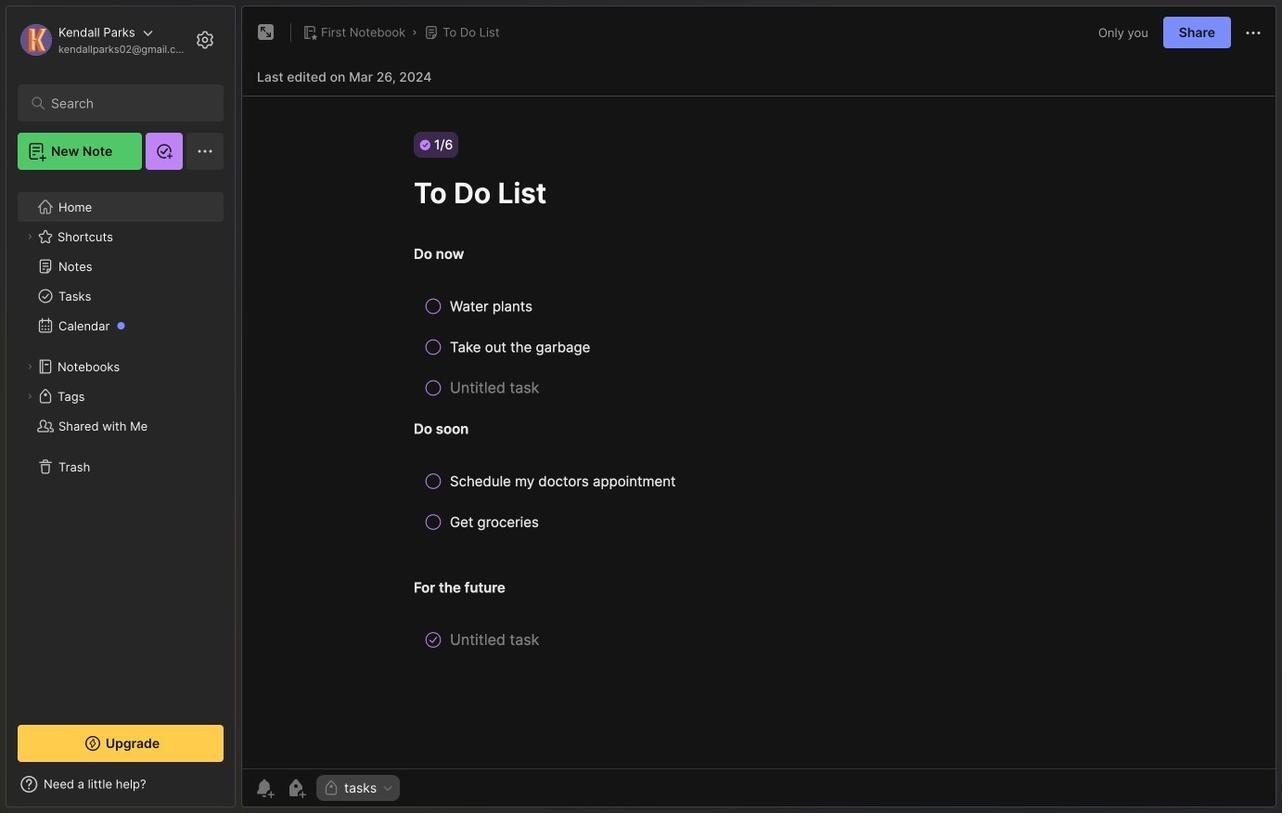 Task type: vqa. For each thing, say whether or not it's contained in the screenshot.
Dropdown List menu
no



Task type: locate. For each thing, give the bounding box(es) containing it.
WHAT'S NEW field
[[6, 770, 235, 799]]

more actions image
[[1243, 22, 1265, 44]]

click to collapse image
[[234, 779, 248, 801]]

Note Editor text field
[[242, 96, 1276, 769]]

expand note image
[[255, 21, 278, 44]]

settings image
[[194, 29, 216, 51]]

tree
[[6, 181, 235, 708]]

None search field
[[51, 92, 199, 114]]

add tag image
[[285, 777, 307, 799]]



Task type: describe. For each thing, give the bounding box(es) containing it.
expand notebooks image
[[24, 361, 35, 372]]

tasks Tag actions field
[[377, 782, 395, 795]]

add a reminder image
[[253, 777, 276, 799]]

More actions field
[[1243, 21, 1265, 44]]

Search text field
[[51, 95, 199, 112]]

none search field inside main element
[[51, 92, 199, 114]]

Account field
[[18, 21, 189, 58]]

expand tags image
[[24, 391, 35, 402]]

note window element
[[241, 6, 1277, 812]]

main element
[[0, 0, 241, 813]]

tree inside main element
[[6, 181, 235, 708]]



